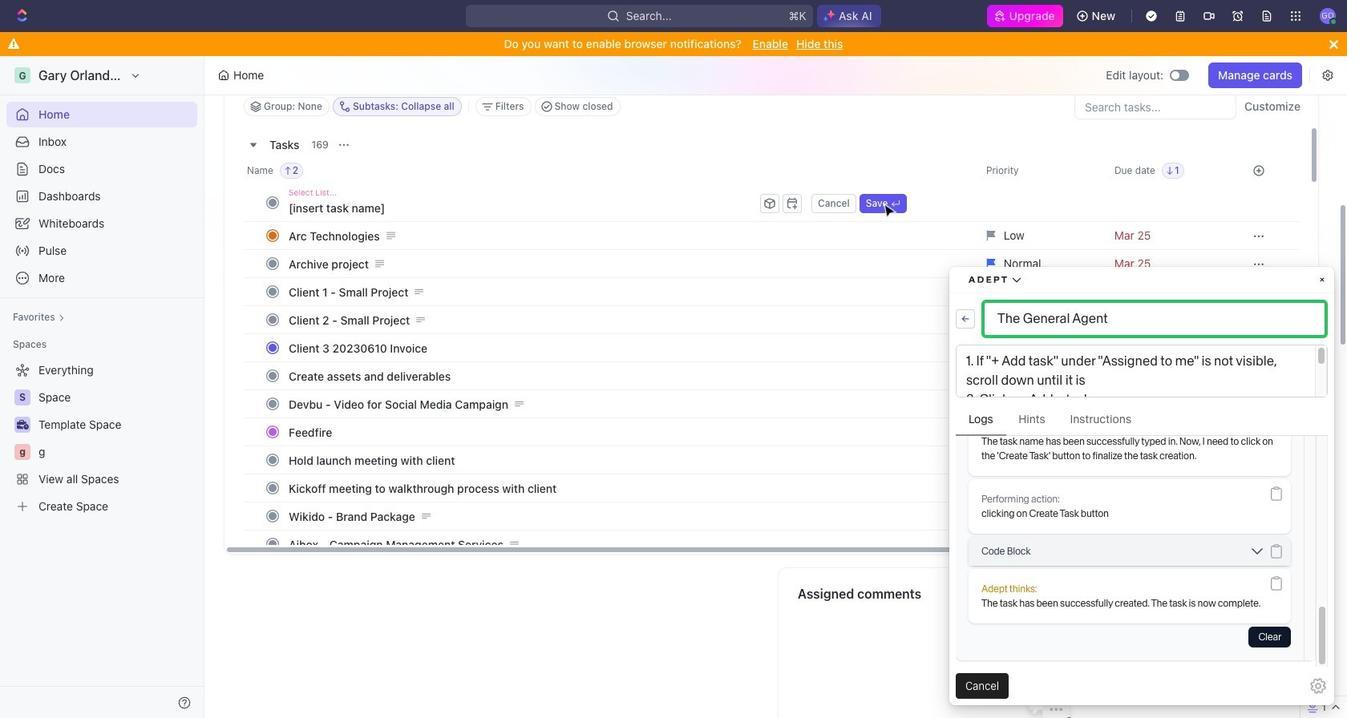 Task type: vqa. For each thing, say whether or not it's contained in the screenshot.
gary orlando's workspace, , element
yes



Task type: describe. For each thing, give the bounding box(es) containing it.
Search tasks... text field
[[1076, 95, 1236, 119]]

business time image
[[16, 420, 28, 430]]

tree inside sidebar navigation
[[6, 358, 197, 520]]



Task type: locate. For each thing, give the bounding box(es) containing it.
sidebar navigation
[[0, 56, 208, 719]]

tree
[[6, 358, 197, 520]]

space, , element
[[14, 390, 30, 406]]

g, , element
[[14, 444, 30, 460]]

gary orlando's workspace, , element
[[14, 67, 30, 83]]

Task name or type '/' for commands text field
[[289, 195, 757, 221]]



